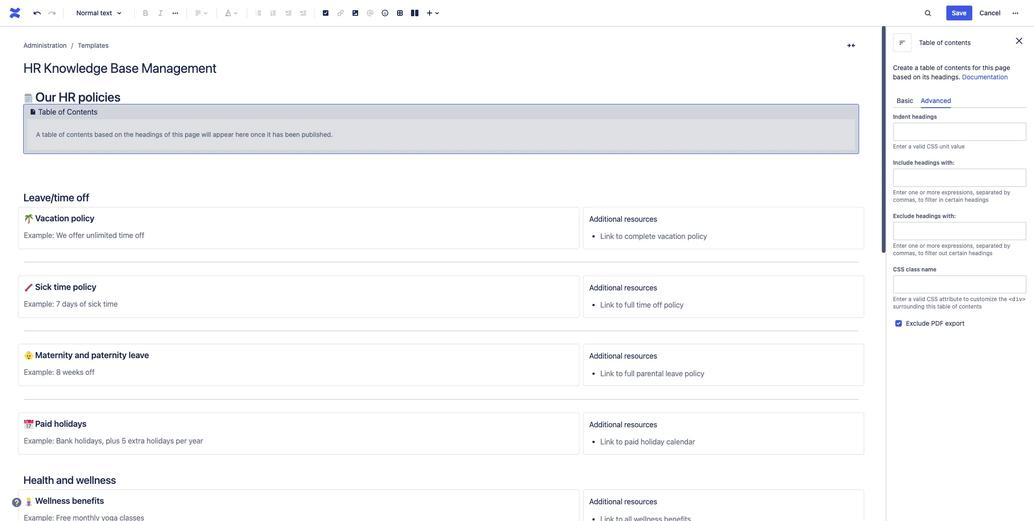 Task type: vqa. For each thing, say whether or not it's contained in the screenshot.
the Your work Popup Button
no



Task type: locate. For each thing, give the bounding box(es) containing it.
customize
[[971, 296, 998, 303]]

table
[[921, 64, 936, 72], [42, 130, 57, 138], [938, 303, 951, 310]]

Indent headings text field
[[895, 124, 1027, 140]]

0 vertical spatial to
[[919, 196, 924, 203]]

1 or from the top
[[921, 189, 926, 196]]

1 expressions, from the top
[[942, 189, 975, 196]]

resources
[[625, 215, 658, 223], [625, 284, 658, 292], [625, 352, 658, 360], [625, 421, 658, 429], [625, 498, 658, 506]]

2 resources from the top
[[625, 284, 658, 292]]

css
[[928, 143, 939, 150], [894, 266, 905, 273], [928, 296, 939, 303]]

css inside enter a valid css attribute to customize the <div> surrounding this table of contents
[[928, 296, 939, 303]]

holidays
[[54, 419, 87, 429]]

0 vertical spatial or
[[921, 189, 926, 196]]

by inside enter one or more expressions, separated by commas, to filter out certain headings
[[1005, 242, 1011, 249]]

certain right out
[[950, 250, 968, 257]]

and left paternity
[[75, 350, 89, 360]]

enter down include
[[894, 189, 908, 196]]

2 vertical spatial to
[[964, 296, 970, 303]]

5 additional resources from the top
[[590, 498, 658, 506]]

0 vertical spatial separated
[[977, 189, 1003, 196]]

on
[[914, 73, 921, 81], [115, 130, 122, 138]]

table down find and replace icon
[[920, 39, 936, 47]]

1 additional resources from the top
[[590, 215, 658, 223]]

0 vertical spatial expressions,
[[942, 189, 975, 196]]

0 horizontal spatial based
[[95, 130, 113, 138]]

or up name at the right of page
[[921, 242, 926, 249]]

table inside enter a valid css attribute to customize the <div> surrounding this table of contents
[[938, 303, 951, 310]]

css left class
[[894, 266, 905, 273]]

1 vertical spatial and
[[56, 474, 74, 487]]

0 vertical spatial and
[[75, 350, 89, 360]]

a inside enter a valid css attribute to customize the <div> surrounding this table of contents
[[909, 296, 912, 303]]

of down attribute
[[953, 303, 958, 310]]

commas, inside enter one or more expressions, separated by commas, to filter out certain headings
[[894, 250, 918, 257]]

more inside enter one or more expressions, separated by commas, to filter out certain headings
[[928, 242, 941, 249]]

this up documentation
[[983, 64, 994, 72]]

3 resources from the top
[[625, 352, 658, 360]]

1 vertical spatial exclude
[[907, 319, 930, 327]]

to for out
[[919, 250, 924, 257]]

1 horizontal spatial page
[[996, 64, 1011, 72]]

enter up class
[[894, 242, 908, 249]]

templates
[[78, 41, 109, 49]]

administration
[[23, 41, 67, 49]]

enter up include
[[894, 143, 908, 150]]

1 horizontal spatial table
[[921, 64, 936, 72]]

commas,
[[894, 196, 918, 203], [894, 250, 918, 257]]

page up documentation
[[996, 64, 1011, 72]]

separated down exclude headings with: text field
[[977, 242, 1003, 249]]

valid inside enter a valid css attribute to customize the <div> surrounding this table of contents
[[914, 296, 926, 303]]

this inside create a table of contents for this page based on its headings.
[[983, 64, 994, 72]]

to right attribute
[[964, 296, 970, 303]]

filter for in
[[926, 196, 938, 203]]

2 expressions, from the top
[[942, 242, 975, 249]]

export
[[946, 319, 965, 327]]

more for out
[[928, 242, 941, 249]]

0 vertical spatial commas,
[[894, 196, 918, 203]]

table inside main content area, start typing to enter text. 'text box'
[[42, 130, 57, 138]]

wellness
[[76, 474, 116, 487]]

tab list
[[894, 93, 1028, 108]]

enter for enter a valid css unit value
[[894, 143, 908, 150]]

commas, up the exclude headings with:
[[894, 196, 918, 203]]

contents inside enter a valid css attribute to customize the <div> surrounding this table of contents
[[960, 303, 983, 310]]

surrounding
[[894, 303, 925, 310]]

0 vertical spatial this
[[983, 64, 994, 72]]

this inside enter a valid css attribute to customize the <div> surrounding this table of contents
[[927, 303, 937, 310]]

1 vertical spatial certain
[[950, 250, 968, 257]]

certain for out
[[950, 250, 968, 257]]

0 vertical spatial certain
[[946, 196, 964, 203]]

indent
[[894, 113, 911, 120]]

contents down the customize on the bottom of page
[[960, 303, 983, 310]]

:date: image
[[24, 420, 33, 430]]

2 additional from the top
[[590, 284, 623, 292]]

filter
[[926, 196, 938, 203], [926, 250, 938, 257]]

out
[[940, 250, 948, 257]]

indent tab image
[[298, 7, 309, 19]]

5 resources from the top
[[625, 498, 658, 506]]

contents inside main content area, start typing to enter text. 'text box'
[[67, 130, 93, 138]]

1 horizontal spatial the
[[1000, 296, 1008, 303]]

2 valid from the top
[[914, 296, 926, 303]]

our hr policies
[[33, 89, 121, 104]]

additional for maternity and paternity leave
[[590, 352, 623, 360]]

1 vertical spatial separated
[[977, 242, 1003, 249]]

will
[[202, 130, 211, 138]]

layouts image
[[410, 7, 421, 19]]

additional
[[590, 215, 623, 223], [590, 284, 623, 292], [590, 352, 623, 360], [590, 421, 623, 429], [590, 498, 623, 506]]

1 vertical spatial filter
[[926, 250, 938, 257]]

contents down contents
[[67, 130, 93, 138]]

table down attribute
[[938, 303, 951, 310]]

more
[[928, 189, 941, 196], [928, 242, 941, 249]]

in
[[940, 196, 944, 203]]

0 vertical spatial filter
[[926, 196, 938, 203]]

or inside enter one or more expressions, separated by commas, to filter in certain headings
[[921, 189, 926, 196]]

additional resources
[[590, 215, 658, 223], [590, 284, 658, 292], [590, 352, 658, 360], [590, 421, 658, 429], [590, 498, 658, 506]]

separated down the "include headings with:" text box
[[977, 189, 1003, 196]]

policy right time
[[73, 282, 96, 292]]

1 horizontal spatial on
[[914, 73, 921, 81]]

advanced
[[922, 97, 952, 104]]

0 vertical spatial page
[[996, 64, 1011, 72]]

certain inside enter one or more expressions, separated by commas, to filter in certain headings
[[946, 196, 964, 203]]

1 resources from the top
[[625, 215, 658, 223]]

separated inside enter one or more expressions, separated by commas, to filter in certain headings
[[977, 189, 1003, 196]]

a right create
[[916, 64, 919, 72]]

2 horizontal spatial this
[[983, 64, 994, 72]]

4 enter from the top
[[894, 296, 908, 303]]

css class name
[[894, 266, 937, 273]]

2 vertical spatial table
[[938, 303, 951, 310]]

0 horizontal spatial on
[[115, 130, 122, 138]]

1 by from the top
[[1005, 189, 1011, 196]]

more up out
[[928, 242, 941, 249]]

basic
[[898, 97, 914, 104]]

additional for sick time policy
[[590, 284, 623, 292]]

more up the in at the right top of the page
[[928, 189, 941, 196]]

a
[[916, 64, 919, 72], [909, 143, 912, 150], [909, 296, 912, 303]]

attribute
[[940, 296, 963, 303]]

2 one from the top
[[909, 242, 919, 249]]

on left its
[[914, 73, 921, 81]]

contents up headings.
[[945, 64, 972, 72]]

enter a valid css unit value
[[894, 143, 966, 150]]

commas, up class
[[894, 250, 918, 257]]

headings inside main content area, start typing to enter text. 'text box'
[[135, 130, 163, 138]]

enter
[[894, 143, 908, 150], [894, 189, 908, 196], [894, 242, 908, 249], [894, 296, 908, 303]]

by for enter one or more expressions, separated by commas, to filter in certain headings
[[1005, 189, 1011, 196]]

include headings with:
[[894, 159, 955, 166]]

by inside enter one or more expressions, separated by commas, to filter in certain headings
[[1005, 189, 1011, 196]]

1 commas, from the top
[[894, 196, 918, 203]]

health and wellness
[[23, 474, 116, 487]]

sick time policy
[[33, 282, 96, 292]]

a inside create a table of contents for this page based on its headings.
[[916, 64, 919, 72]]

resources for vacation policy
[[625, 215, 658, 223]]

of
[[938, 39, 944, 47], [938, 64, 944, 72], [58, 108, 65, 116], [59, 130, 65, 138], [164, 130, 171, 138], [953, 303, 958, 310]]

1 vertical spatial more
[[928, 242, 941, 249]]

1 filter from the top
[[926, 196, 938, 203]]

additional resources for paid holidays
[[590, 421, 658, 429]]

:date: image
[[24, 420, 33, 430]]

1 vertical spatial a
[[909, 143, 912, 150]]

filter inside enter one or more expressions, separated by commas, to filter out certain headings
[[926, 250, 938, 257]]

hr
[[59, 89, 76, 104]]

add image, video, or file image
[[350, 7, 361, 19]]

include
[[894, 159, 914, 166]]

text
[[100, 9, 112, 17]]

wellness benefits
[[33, 496, 104, 506]]

pdf
[[932, 319, 944, 327]]

0 vertical spatial valid
[[914, 143, 926, 150]]

0 vertical spatial by
[[1005, 189, 1011, 196]]

4 additional resources from the top
[[590, 421, 658, 429]]

to inside enter one or more expressions, separated by commas, to filter in certain headings
[[919, 196, 924, 203]]

1 horizontal spatial based
[[894, 73, 912, 81]]

headings.
[[932, 73, 961, 81]]

2 or from the top
[[921, 242, 926, 249]]

one inside enter one or more expressions, separated by commas, to filter out certain headings
[[909, 242, 919, 249]]

4 additional from the top
[[590, 421, 623, 429]]

normal
[[76, 9, 99, 17]]

with: for include headings with:
[[942, 159, 955, 166]]

separated inside enter one or more expressions, separated by commas, to filter out certain headings
[[977, 242, 1003, 249]]

0 vertical spatial one
[[909, 189, 919, 196]]

0 vertical spatial policy
[[71, 213, 94, 223]]

3 enter from the top
[[894, 242, 908, 249]]

1 vertical spatial based
[[95, 130, 113, 138]]

filter left out
[[926, 250, 938, 257]]

2 additional resources from the top
[[590, 284, 658, 292]]

administration link
[[23, 40, 67, 51]]

here
[[236, 130, 249, 138]]

sick
[[35, 282, 52, 292]]

headings
[[913, 113, 938, 120], [135, 130, 163, 138], [915, 159, 940, 166], [966, 196, 990, 203], [917, 213, 942, 220], [970, 250, 993, 257]]

valid for attribute
[[914, 296, 926, 303]]

css for enter a valid css attribute to customize the <div> surrounding this table of contents
[[928, 296, 939, 303]]

1 vertical spatial commas,
[[894, 250, 918, 257]]

this inside main content area, start typing to enter text. 'text box'
[[172, 130, 183, 138]]

expressions, down exclude headings with: text field
[[942, 242, 975, 249]]

certain inside enter one or more expressions, separated by commas, to filter out certain headings
[[950, 250, 968, 257]]

:palm_tree: image
[[24, 215, 33, 224], [24, 215, 33, 224]]

2 horizontal spatial table
[[938, 303, 951, 310]]

help image
[[11, 497, 22, 508]]

certain right the in at the right top of the page
[[946, 196, 964, 203]]

0 vertical spatial with:
[[942, 159, 955, 166]]

3 additional from the top
[[590, 352, 623, 360]]

Give this page a title text field
[[23, 60, 859, 76]]

filter for out
[[926, 250, 938, 257]]

resources for wellness benefits
[[625, 498, 658, 506]]

1 vertical spatial valid
[[914, 296, 926, 303]]

2 vertical spatial a
[[909, 296, 912, 303]]

one up the exclude headings with:
[[909, 189, 919, 196]]

it
[[267, 130, 271, 138]]

with:
[[942, 159, 955, 166], [943, 213, 957, 220]]

1 vertical spatial to
[[919, 250, 924, 257]]

table inside main content area, start typing to enter text. 'text box'
[[38, 108, 56, 116]]

1 additional from the top
[[590, 215, 623, 223]]

exclude for exclude pdf export
[[907, 319, 930, 327]]

0 vertical spatial table
[[920, 39, 936, 47]]

one
[[909, 189, 919, 196], [909, 242, 919, 249]]

page
[[996, 64, 1011, 72], [185, 130, 200, 138]]

2 by from the top
[[1005, 242, 1011, 249]]

0 vertical spatial a
[[916, 64, 919, 72]]

indent headings
[[894, 113, 938, 120]]

1 separated from the top
[[977, 189, 1003, 196]]

this
[[983, 64, 994, 72], [172, 130, 183, 138], [927, 303, 937, 310]]

1 vertical spatial page
[[185, 130, 200, 138]]

1 one from the top
[[909, 189, 919, 196]]

separated
[[977, 189, 1003, 196], [977, 242, 1003, 249]]

or inside enter one or more expressions, separated by commas, to filter out certain headings
[[921, 242, 926, 249]]

based down create
[[894, 73, 912, 81]]

emoji image
[[380, 7, 391, 19]]

exclude pdf export
[[907, 319, 965, 327]]

on down policies
[[115, 130, 122, 138]]

based inside create a table of contents for this page based on its headings.
[[894, 73, 912, 81]]

0 horizontal spatial and
[[56, 474, 74, 487]]

certain for in
[[946, 196, 964, 203]]

and up wellness benefits on the bottom of the page
[[56, 474, 74, 487]]

of up headings.
[[938, 64, 944, 72]]

1 vertical spatial on
[[115, 130, 122, 138]]

more inside enter one or more expressions, separated by commas, to filter in certain headings
[[928, 189, 941, 196]]

2 enter from the top
[[894, 189, 908, 196]]

page left will
[[185, 130, 200, 138]]

table
[[920, 39, 936, 47], [38, 108, 56, 116]]

to inside enter one or more expressions, separated by commas, to filter out certain headings
[[919, 250, 924, 257]]

or up the exclude headings with:
[[921, 189, 926, 196]]

separated for enter one or more expressions, separated by commas, to filter out certain headings
[[977, 242, 1003, 249]]

of inside create a table of contents for this page based on its headings.
[[938, 64, 944, 72]]

a up the "surrounding"
[[909, 296, 912, 303]]

mention image
[[365, 7, 376, 19]]

by for enter one or more expressions, separated by commas, to filter out certain headings
[[1005, 242, 1011, 249]]

enter up the "surrounding"
[[894, 296, 908, 303]]

one for enter one or more expressions, separated by commas, to filter out certain headings
[[909, 242, 919, 249]]

this left will
[[172, 130, 183, 138]]

normal text
[[76, 9, 112, 17]]

2 commas, from the top
[[894, 250, 918, 257]]

5 additional from the top
[[590, 498, 623, 506]]

to for in
[[919, 196, 924, 203]]

1 more from the top
[[928, 189, 941, 196]]

2 separated from the top
[[977, 242, 1003, 249]]

expressions, for in
[[942, 189, 975, 196]]

1 horizontal spatial this
[[927, 303, 937, 310]]

based down contents
[[95, 130, 113, 138]]

based
[[894, 73, 912, 81], [95, 130, 113, 138]]

4 resources from the top
[[625, 421, 658, 429]]

to up the exclude headings with:
[[919, 196, 924, 203]]

:thermometer: image
[[24, 283, 33, 292]]

2 vertical spatial this
[[927, 303, 937, 310]]

1 enter from the top
[[894, 143, 908, 150]]

leave/time off
[[23, 191, 89, 204]]

css left unit
[[928, 143, 939, 150]]

on inside 'text box'
[[115, 130, 122, 138]]

table of contents
[[38, 108, 98, 116]]

policy down the off
[[71, 213, 94, 223]]

1 valid from the top
[[914, 143, 926, 150]]

1 vertical spatial css
[[894, 266, 905, 273]]

to up css class name
[[919, 250, 924, 257]]

enter inside enter one or more expressions, separated by commas, to filter out certain headings
[[894, 242, 908, 249]]

table for table of contents
[[920, 39, 936, 47]]

valid up the "surrounding"
[[914, 296, 926, 303]]

valid for unit
[[914, 143, 926, 150]]

and
[[75, 350, 89, 360], [56, 474, 74, 487]]

0 horizontal spatial this
[[172, 130, 183, 138]]

off
[[77, 191, 89, 204]]

expressions, inside enter one or more expressions, separated by commas, to filter out certain headings
[[942, 242, 975, 249]]

a up include
[[909, 143, 912, 150]]

1 vertical spatial the
[[1000, 296, 1008, 303]]

3 additional resources from the top
[[590, 352, 658, 360]]

1 horizontal spatial table
[[920, 39, 936, 47]]

this up the exclude pdf export
[[927, 303, 937, 310]]

on inside create a table of contents for this page based on its headings.
[[914, 73, 921, 81]]

0 vertical spatial exclude
[[894, 213, 915, 220]]

expressions, inside enter one or more expressions, separated by commas, to filter in certain headings
[[942, 189, 975, 196]]

1 vertical spatial this
[[172, 130, 183, 138]]

:baby: image
[[24, 352, 33, 361]]

confluence image
[[7, 6, 22, 20]]

filter left the in at the right top of the page
[[926, 196, 938, 203]]

0 vertical spatial table
[[921, 64, 936, 72]]

the
[[124, 130, 134, 138], [1000, 296, 1008, 303]]

1 horizontal spatial and
[[75, 350, 89, 360]]

one inside enter one or more expressions, separated by commas, to filter in certain headings
[[909, 189, 919, 196]]

resources for sick time policy
[[625, 284, 658, 292]]

1 vertical spatial expressions,
[[942, 242, 975, 249]]

expressions, down the "include headings with:" text box
[[942, 189, 975, 196]]

1 vertical spatial with:
[[943, 213, 957, 220]]

a table of contents based on the headings of this page will appear here once it has been published.
[[36, 130, 333, 138]]

table right a
[[42, 130, 57, 138]]

exclude
[[894, 213, 915, 220], [907, 319, 930, 327]]

0 horizontal spatial table
[[38, 108, 56, 116]]

with: down the in at the right top of the page
[[943, 213, 957, 220]]

0 vertical spatial the
[[124, 130, 134, 138]]

1 vertical spatial one
[[909, 242, 919, 249]]

with: down unit
[[942, 159, 955, 166]]

1 vertical spatial by
[[1005, 242, 1011, 249]]

0 vertical spatial based
[[894, 73, 912, 81]]

valid up include headings with:
[[914, 143, 926, 150]]

paid
[[35, 419, 52, 429]]

certain
[[946, 196, 964, 203], [950, 250, 968, 257]]

2 more from the top
[[928, 242, 941, 249]]

0 horizontal spatial table
[[42, 130, 57, 138]]

0 vertical spatial more
[[928, 189, 941, 196]]

1 vertical spatial table
[[38, 108, 56, 116]]

enter inside enter one or more expressions, separated by commas, to filter in certain headings
[[894, 189, 908, 196]]

0 vertical spatial css
[[928, 143, 939, 150]]

separated for enter one or more expressions, separated by commas, to filter in certain headings
[[977, 189, 1003, 196]]

headings inside enter one or more expressions, separated by commas, to filter out certain headings
[[970, 250, 993, 257]]

maternity
[[35, 350, 73, 360]]

table up its
[[921, 64, 936, 72]]

a
[[36, 130, 40, 138]]

0 horizontal spatial the
[[124, 130, 134, 138]]

2 vertical spatial css
[[928, 296, 939, 303]]

1 vertical spatial table
[[42, 130, 57, 138]]

:thermometer: image
[[24, 283, 33, 292]]

policy
[[71, 213, 94, 223], [73, 282, 96, 292]]

with: for exclude headings with:
[[943, 213, 957, 220]]

a for enter a valid css unit value
[[909, 143, 912, 150]]

0 horizontal spatial page
[[185, 130, 200, 138]]

contents
[[945, 39, 972, 47], [945, 64, 972, 72], [67, 130, 93, 138], [960, 303, 983, 310]]

redo ⌘⇧z image
[[46, 7, 58, 19]]

one up class
[[909, 242, 919, 249]]

commas, inside enter one or more expressions, separated by commas, to filter in certain headings
[[894, 196, 918, 203]]

:woman_in_lotus_position::skin tone 3: image
[[24, 498, 33, 507], [24, 498, 33, 507]]

or for in
[[921, 189, 926, 196]]

2 filter from the top
[[926, 250, 938, 257]]

1 vertical spatial or
[[921, 242, 926, 249]]

css left attribute
[[928, 296, 939, 303]]

to
[[919, 196, 924, 203], [919, 250, 924, 257], [964, 296, 970, 303]]

additional for wellness benefits
[[590, 498, 623, 506]]

filter inside enter one or more expressions, separated by commas, to filter in certain headings
[[926, 196, 938, 203]]

0 vertical spatial on
[[914, 73, 921, 81]]

table down our
[[38, 108, 56, 116]]

for
[[973, 64, 982, 72]]

:notepad_spiral: image
[[23, 94, 33, 103], [23, 94, 33, 103]]



Task type: describe. For each thing, give the bounding box(es) containing it.
additional resources for sick time policy
[[590, 284, 658, 292]]

documentation
[[963, 73, 1009, 81]]

once
[[251, 130, 266, 138]]

Exclude headings with: text field
[[895, 223, 1027, 240]]

table for table of contents
[[38, 108, 56, 116]]

unit
[[940, 143, 950, 150]]

contents down save button
[[945, 39, 972, 47]]

its
[[923, 73, 930, 81]]

confluence image
[[7, 6, 22, 20]]

policies
[[78, 89, 121, 104]]

name
[[922, 266, 937, 273]]

enter for enter one or more expressions, separated by commas, to filter out certain headings
[[894, 242, 908, 249]]

paternity
[[91, 350, 127, 360]]

class
[[907, 266, 921, 273]]

CSS class name text field
[[895, 276, 1027, 293]]

<div>
[[1010, 296, 1026, 303]]

exclude for exclude headings with:
[[894, 213, 915, 220]]

value
[[952, 143, 966, 150]]

outdent ⇧tab image
[[283, 7, 294, 19]]

enter one or more expressions, separated by commas, to filter out certain headings
[[894, 242, 1011, 257]]

a for create a table of contents for this page based on its headings.
[[916, 64, 919, 72]]

1 vertical spatial policy
[[73, 282, 96, 292]]

make template fixed-width image
[[846, 40, 857, 51]]

the inside main content area, start typing to enter text. 'text box'
[[124, 130, 134, 138]]

more image
[[1011, 7, 1022, 19]]

action item image
[[320, 7, 332, 19]]

css for enter a valid css unit value
[[928, 143, 939, 150]]

additional resources for maternity and paternity leave
[[590, 352, 658, 360]]

vacation policy
[[33, 213, 94, 223]]

based inside main content area, start typing to enter text. 'text box'
[[95, 130, 113, 138]]

has
[[273, 130, 283, 138]]

more formatting image
[[170, 7, 181, 19]]

link image
[[335, 7, 346, 19]]

paid holidays
[[33, 419, 87, 429]]

and for paternity
[[75, 350, 89, 360]]

create a table of contents for this page based on its headings.
[[894, 64, 1011, 81]]

appear
[[213, 130, 234, 138]]

of down hr
[[58, 108, 65, 116]]

time
[[54, 282, 71, 292]]

expressions, for out
[[942, 242, 975, 249]]

bullet list ⌘⇧8 image
[[253, 7, 264, 19]]

close image
[[1015, 35, 1026, 46]]

contents inside create a table of contents for this page based on its headings.
[[945, 64, 972, 72]]

additional for paid holidays
[[590, 421, 623, 429]]

been
[[285, 130, 300, 138]]

cancel button
[[975, 6, 1007, 20]]

commas, for enter one or more expressions, separated by commas, to filter in certain headings
[[894, 196, 918, 203]]

templates link
[[78, 40, 109, 51]]

our
[[35, 89, 56, 104]]

table of contents
[[920, 39, 972, 47]]

additional resources for vacation policy
[[590, 215, 658, 223]]

enter a valid css attribute to customize the <div> surrounding this table of contents
[[894, 296, 1026, 310]]

bold ⌘b image
[[140, 7, 151, 19]]

documentation link
[[963, 73, 1009, 81]]

headings inside enter one or more expressions, separated by commas, to filter in certain headings
[[966, 196, 990, 203]]

a for enter a valid css attribute to customize the <div> surrounding this table of contents
[[909, 296, 912, 303]]

table image
[[395, 7, 406, 19]]

page inside create a table of contents for this page based on its headings.
[[996, 64, 1011, 72]]

Include headings with: text field
[[895, 170, 1027, 186]]

maternity and paternity leave
[[33, 350, 149, 360]]

wellness
[[35, 496, 70, 506]]

of up create a table of contents for this page based on its headings.
[[938, 39, 944, 47]]

and for wellness
[[56, 474, 74, 487]]

table inside create a table of contents for this page based on its headings.
[[921, 64, 936, 72]]

leave
[[129, 350, 149, 360]]

Main content area, start typing to enter text. text field
[[18, 89, 865, 521]]

italic ⌘i image
[[155, 7, 166, 19]]

of inside enter a valid css attribute to customize the <div> surrounding this table of contents
[[953, 303, 958, 310]]

contents
[[67, 108, 98, 116]]

find and replace image
[[923, 7, 934, 19]]

numbered list ⌘⇧7 image
[[268, 7, 279, 19]]

tab list containing basic
[[894, 93, 1028, 108]]

create
[[894, 64, 914, 72]]

commas, for enter one or more expressions, separated by commas, to filter out certain headings
[[894, 250, 918, 257]]

vacation
[[35, 213, 69, 223]]

save
[[953, 9, 967, 17]]

normal text button
[[67, 3, 130, 23]]

resources for maternity and paternity leave
[[625, 352, 658, 360]]

the inside enter a valid css attribute to customize the <div> surrounding this table of contents
[[1000, 296, 1008, 303]]

health
[[23, 474, 54, 487]]

:baby: image
[[24, 352, 33, 361]]

published.
[[302, 130, 333, 138]]

table of contents image
[[27, 106, 38, 117]]

enter one or more expressions, separated by commas, to filter in certain headings
[[894, 189, 1011, 203]]

page inside main content area, start typing to enter text. 'text box'
[[185, 130, 200, 138]]

additional resources for wellness benefits
[[590, 498, 658, 506]]

enter for enter one or more expressions, separated by commas, to filter in certain headings
[[894, 189, 908, 196]]

enter inside enter a valid css attribute to customize the <div> surrounding this table of contents
[[894, 296, 908, 303]]

more for in
[[928, 189, 941, 196]]

to inside enter a valid css attribute to customize the <div> surrounding this table of contents
[[964, 296, 970, 303]]

save button
[[947, 6, 973, 20]]

cancel
[[980, 9, 1002, 17]]

resources for paid holidays
[[625, 421, 658, 429]]

undo ⌘z image
[[32, 7, 43, 19]]

leave/time
[[23, 191, 74, 204]]

or for out
[[921, 242, 926, 249]]

of down table of contents
[[59, 130, 65, 138]]

benefits
[[72, 496, 104, 506]]

one for enter one or more expressions, separated by commas, to filter in certain headings
[[909, 189, 919, 196]]

additional for vacation policy
[[590, 215, 623, 223]]

of left will
[[164, 130, 171, 138]]

exclude headings with:
[[894, 213, 957, 220]]



